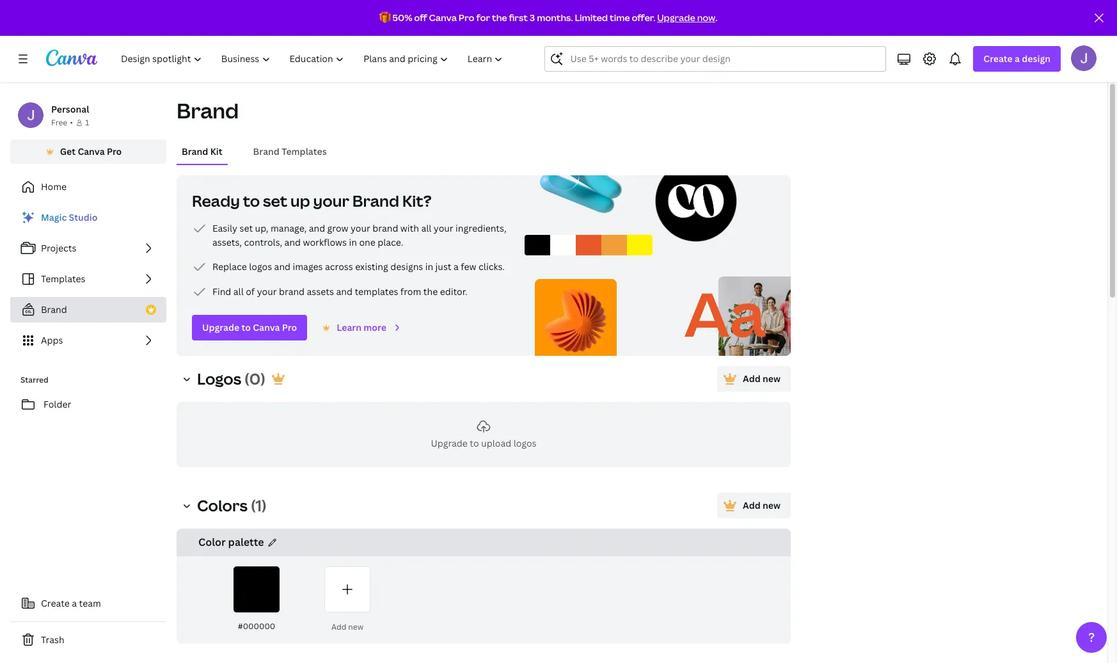 Task type: describe. For each thing, give the bounding box(es) containing it.
up
[[291, 190, 310, 211]]

off
[[414, 12, 427, 24]]

starred
[[20, 375, 49, 385]]

upgrade for upgrade to upload logos
[[431, 437, 468, 449]]

editor.
[[440, 286, 468, 298]]

1 horizontal spatial in
[[426, 261, 434, 273]]

brand inside brand templates button
[[253, 145, 280, 158]]

jacob simon image
[[1072, 45, 1097, 71]]

apps link
[[10, 328, 166, 353]]

kit?
[[403, 190, 432, 211]]

your up grow at left
[[313, 190, 350, 211]]

trash
[[41, 634, 64, 646]]

list containing magic studio
[[10, 205, 166, 353]]

1 vertical spatial all
[[234, 286, 244, 298]]

•
[[70, 117, 73, 128]]

assets
[[307, 286, 334, 298]]

canva inside button
[[78, 145, 105, 158]]

easily
[[213, 222, 238, 234]]

clicks.
[[479, 261, 505, 273]]

ready to set up your brand kit?
[[192, 190, 432, 211]]

list inside 'brand kit' tab panel
[[192, 221, 510, 300]]

kit
[[210, 145, 223, 158]]

design
[[1023, 53, 1051, 65]]

brand templates
[[253, 145, 327, 158]]

for
[[477, 12, 491, 24]]

in inside easily set up, manage, and grow your brand with all your ingredients, assets, controls, and workflows in one place.
[[349, 236, 357, 248]]

(1)
[[251, 495, 267, 516]]

months.
[[537, 12, 573, 24]]

few
[[461, 261, 477, 273]]

free
[[51, 117, 67, 128]]

create a design button
[[974, 46, 1062, 72]]

add a new color image
[[325, 567, 371, 613]]

your right with at left top
[[434, 222, 454, 234]]

replace
[[213, 261, 247, 273]]

🎁 50% off canva pro for the first 3 months. limited time offer. upgrade now .
[[379, 12, 718, 24]]

templates inside button
[[282, 145, 327, 158]]

upgrade to upload logos button
[[177, 402, 791, 467]]

get canva pro
[[60, 145, 122, 158]]

add for first add new dropdown button from the bottom of the 'brand kit' tab panel
[[743, 499, 761, 512]]

from
[[401, 286, 422, 298]]

templates link
[[10, 266, 166, 292]]

manage,
[[271, 222, 307, 234]]

get canva pro button
[[10, 140, 166, 164]]

magic
[[41, 211, 67, 223]]

learn
[[337, 321, 362, 334]]

home link
[[10, 174, 166, 200]]

the inside 'brand kit' tab panel
[[424, 286, 438, 298]]

time
[[610, 12, 630, 24]]

brand kit tab panel
[[177, 147, 1088, 663]]

2 vertical spatial add
[[332, 621, 347, 632]]

1 horizontal spatial set
[[263, 190, 288, 211]]

brand inside brand kit button
[[182, 145, 208, 158]]

1 add new button from the top
[[718, 366, 791, 392]]

and left images at the top of the page
[[274, 261, 291, 273]]

new for first add new dropdown button from the bottom of the 'brand kit' tab panel
[[763, 499, 781, 512]]

assets,
[[213, 236, 242, 248]]

ready
[[192, 190, 240, 211]]

2 add new button from the top
[[718, 493, 791, 519]]

all inside easily set up, manage, and grow your brand with all your ingredients, assets, controls, and workflows in one place.
[[422, 222, 432, 234]]

🎁
[[379, 12, 391, 24]]

Search search field
[[571, 47, 861, 71]]

your up one
[[351, 222, 371, 234]]

team
[[79, 597, 101, 610]]

0 vertical spatial canva
[[429, 12, 457, 24]]

place.
[[378, 236, 404, 248]]

#000000
[[238, 621, 275, 632]]

just
[[436, 261, 452, 273]]

trash link
[[10, 627, 166, 653]]

grow
[[328, 222, 349, 234]]

brand link
[[10, 297, 166, 323]]

controls,
[[244, 236, 282, 248]]

upgrade for upgrade to canva pro
[[202, 321, 240, 334]]

brand inside easily set up, manage, and grow your brand with all your ingredients, assets, controls, and workflows in one place.
[[373, 222, 398, 234]]

find all of your brand assets and templates from the editor.
[[213, 286, 468, 298]]

2 vertical spatial add new
[[332, 621, 364, 632]]

magic studio
[[41, 211, 98, 223]]

color palette
[[198, 535, 264, 549]]

.
[[716, 12, 718, 24]]

create a design
[[984, 53, 1051, 65]]

upgrade to upload logos
[[431, 437, 537, 449]]

add new for second add new dropdown button from the bottom
[[743, 373, 781, 385]]

and up workflows
[[309, 222, 325, 234]]

and right assets
[[336, 286, 353, 298]]

across
[[325, 261, 353, 273]]

find
[[213, 286, 231, 298]]

upload
[[482, 437, 512, 449]]

templates inside 'link'
[[41, 273, 86, 285]]



Task type: vqa. For each thing, say whether or not it's contained in the screenshot.
GROUP
no



Task type: locate. For each thing, give the bounding box(es) containing it.
pro left the learn
[[282, 321, 297, 334]]

first
[[509, 12, 528, 24]]

pro up home link
[[107, 145, 122, 158]]

brand templates button
[[248, 140, 332, 164]]

0 horizontal spatial set
[[240, 222, 253, 234]]

0 horizontal spatial canva
[[78, 145, 105, 158]]

personal
[[51, 103, 89, 115]]

1
[[85, 117, 89, 128]]

to for canva
[[242, 321, 251, 334]]

apps
[[41, 334, 63, 346]]

1 vertical spatial new
[[763, 499, 781, 512]]

0 horizontal spatial create
[[41, 597, 70, 610]]

0 horizontal spatial templates
[[41, 273, 86, 285]]

set inside easily set up, manage, and grow your brand with all your ingredients, assets, controls, and workflows in one place.
[[240, 222, 253, 234]]

up,
[[255, 222, 269, 234]]

0 vertical spatial create
[[984, 53, 1013, 65]]

folder
[[44, 398, 71, 410]]

to for upload
[[470, 437, 479, 449]]

1 vertical spatial canva
[[78, 145, 105, 158]]

of
[[246, 286, 255, 298]]

templates up up
[[282, 145, 327, 158]]

None search field
[[545, 46, 887, 72]]

ingredients,
[[456, 222, 507, 234]]

brand up place.
[[373, 222, 398, 234]]

canva down of
[[253, 321, 280, 334]]

pro inside button
[[282, 321, 297, 334]]

brand
[[373, 222, 398, 234], [279, 286, 305, 298]]

0 vertical spatial a
[[1015, 53, 1021, 65]]

create
[[984, 53, 1013, 65], [41, 597, 70, 610]]

1 vertical spatial brand
[[279, 286, 305, 298]]

upgrade left now
[[658, 12, 696, 24]]

2 vertical spatial canva
[[253, 321, 280, 334]]

2 vertical spatial upgrade
[[431, 437, 468, 449]]

3
[[530, 12, 535, 24]]

0 vertical spatial templates
[[282, 145, 327, 158]]

brand up apps
[[41, 303, 67, 316]]

set left up,
[[240, 222, 253, 234]]

in left one
[[349, 236, 357, 248]]

0 vertical spatial add
[[743, 373, 761, 385]]

logos (0)
[[197, 368, 266, 389]]

1 vertical spatial to
[[242, 321, 251, 334]]

brand kit
[[182, 145, 223, 158]]

colors
[[197, 495, 248, 516]]

workflows
[[303, 236, 347, 248]]

2 horizontal spatial a
[[1015, 53, 1021, 65]]

1 horizontal spatial all
[[422, 222, 432, 234]]

upgrade to canva pro
[[202, 321, 297, 334]]

folder button
[[10, 392, 166, 417]]

pro left for
[[459, 12, 475, 24]]

easily set up, manage, and grow your brand with all your ingredients, assets, controls, and workflows in one place.
[[213, 222, 507, 248]]

0 horizontal spatial logos
[[249, 261, 272, 273]]

create inside button
[[41, 597, 70, 610]]

a for design
[[1015, 53, 1021, 65]]

1 horizontal spatial canva
[[253, 321, 280, 334]]

0 vertical spatial set
[[263, 190, 288, 211]]

set
[[263, 190, 288, 211], [240, 222, 253, 234]]

brand up brand kit at the top left
[[177, 97, 239, 124]]

0 horizontal spatial pro
[[107, 145, 122, 158]]

all
[[422, 222, 432, 234], [234, 286, 244, 298]]

projects
[[41, 242, 76, 254]]

1 horizontal spatial the
[[492, 12, 507, 24]]

2 vertical spatial pro
[[282, 321, 297, 334]]

with
[[401, 222, 419, 234]]

#000000 image
[[234, 567, 280, 613], [234, 567, 280, 613]]

1 vertical spatial upgrade
[[202, 321, 240, 334]]

logos inside button
[[514, 437, 537, 449]]

upgrade down find
[[202, 321, 240, 334]]

set left up
[[263, 190, 288, 211]]

1 vertical spatial add new button
[[718, 493, 791, 519]]

2 vertical spatial a
[[72, 597, 77, 610]]

create a team button
[[10, 591, 166, 617]]

create for create a team
[[41, 597, 70, 610]]

brand kit button
[[177, 140, 228, 164]]

free •
[[51, 117, 73, 128]]

brand left kit
[[182, 145, 208, 158]]

all left of
[[234, 286, 244, 298]]

upgrade to canva pro button
[[192, 315, 307, 341]]

add new button
[[718, 366, 791, 392], [718, 493, 791, 519]]

and down manage,
[[285, 236, 301, 248]]

top level navigation element
[[113, 46, 514, 72]]

learn more button
[[316, 316, 406, 338]]

now
[[698, 12, 716, 24]]

0 vertical spatial in
[[349, 236, 357, 248]]

logos
[[197, 368, 241, 389]]

canva inside button
[[253, 321, 280, 334]]

1 horizontal spatial logos
[[514, 437, 537, 449]]

0 horizontal spatial all
[[234, 286, 244, 298]]

the right for
[[492, 12, 507, 24]]

(0)
[[245, 368, 266, 389]]

2 vertical spatial new
[[349, 621, 364, 632]]

colors (1)
[[197, 495, 267, 516]]

#000000 button
[[238, 620, 275, 634]]

new for second add new dropdown button from the bottom
[[763, 373, 781, 385]]

pro inside button
[[107, 145, 122, 158]]

a left design
[[1015, 53, 1021, 65]]

color
[[198, 535, 226, 549]]

0 vertical spatial logos
[[249, 261, 272, 273]]

1 vertical spatial add new
[[743, 499, 781, 512]]

upgrade left the upload
[[431, 437, 468, 449]]

1 horizontal spatial upgrade
[[431, 437, 468, 449]]

upgrade now button
[[658, 12, 716, 24]]

0 vertical spatial the
[[492, 12, 507, 24]]

projects link
[[10, 236, 166, 261]]

brand up easily set up, manage, and grow your brand with all your ingredients, assets, controls, and workflows in one place.
[[353, 190, 399, 211]]

to down of
[[242, 321, 251, 334]]

the right the from
[[424, 286, 438, 298]]

0 vertical spatial brand
[[373, 222, 398, 234]]

1 vertical spatial the
[[424, 286, 438, 298]]

1 horizontal spatial list
[[192, 221, 510, 300]]

replace logos and images across existing designs in just a few clicks.
[[213, 261, 505, 273]]

in left 'just'
[[426, 261, 434, 273]]

templates
[[355, 286, 399, 298]]

limited
[[575, 12, 608, 24]]

canva right get
[[78, 145, 105, 158]]

1 vertical spatial add
[[743, 499, 761, 512]]

canva
[[429, 12, 457, 24], [78, 145, 105, 158], [253, 321, 280, 334]]

brand inside 'brand kit' tab panel
[[353, 190, 399, 211]]

brand left assets
[[279, 286, 305, 298]]

1 vertical spatial in
[[426, 261, 434, 273]]

list containing easily set up, manage, and grow your brand with all your ingredients, assets, controls, and workflows in one place.
[[192, 221, 510, 300]]

color palette button
[[198, 534, 264, 551]]

0 horizontal spatial the
[[424, 286, 438, 298]]

1 vertical spatial create
[[41, 597, 70, 610]]

brand
[[177, 97, 239, 124], [182, 145, 208, 158], [253, 145, 280, 158], [353, 190, 399, 211], [41, 303, 67, 316]]

add for second add new dropdown button from the bottom
[[743, 373, 761, 385]]

canva right off
[[429, 12, 457, 24]]

0 vertical spatial new
[[763, 373, 781, 385]]

add new for first add new dropdown button from the bottom of the 'brand kit' tab panel
[[743, 499, 781, 512]]

a left 'few'
[[454, 261, 459, 273]]

a inside dropdown button
[[1015, 53, 1021, 65]]

brand right kit
[[253, 145, 280, 158]]

create left team on the bottom left
[[41, 597, 70, 610]]

to up up,
[[243, 190, 260, 211]]

50%
[[393, 12, 413, 24]]

magic studio link
[[10, 205, 166, 230]]

0 horizontal spatial brand
[[279, 286, 305, 298]]

in
[[349, 236, 357, 248], [426, 261, 434, 273]]

a for team
[[72, 597, 77, 610]]

0 vertical spatial to
[[243, 190, 260, 211]]

1 horizontal spatial create
[[984, 53, 1013, 65]]

templates down projects on the left of page
[[41, 273, 86, 285]]

offer.
[[632, 12, 656, 24]]

to left the upload
[[470, 437, 479, 449]]

create a team
[[41, 597, 101, 610]]

0 horizontal spatial in
[[349, 236, 357, 248]]

0 horizontal spatial upgrade
[[202, 321, 240, 334]]

home
[[41, 181, 67, 193]]

create for create a design
[[984, 53, 1013, 65]]

1 vertical spatial a
[[454, 261, 459, 273]]

1 horizontal spatial a
[[454, 261, 459, 273]]

1 horizontal spatial brand
[[373, 222, 398, 234]]

0 vertical spatial add new
[[743, 373, 781, 385]]

2 horizontal spatial pro
[[459, 12, 475, 24]]

one
[[359, 236, 376, 248]]

list
[[10, 205, 166, 353], [192, 221, 510, 300]]

all right with at left top
[[422, 222, 432, 234]]

logos right the upload
[[514, 437, 537, 449]]

templates
[[282, 145, 327, 158], [41, 273, 86, 285]]

your
[[313, 190, 350, 211], [351, 222, 371, 234], [434, 222, 454, 234], [257, 286, 277, 298]]

brand inside brand link
[[41, 303, 67, 316]]

2 vertical spatial to
[[470, 437, 479, 449]]

a
[[1015, 53, 1021, 65], [454, 261, 459, 273], [72, 597, 77, 610]]

0 vertical spatial add new button
[[718, 366, 791, 392]]

0 horizontal spatial a
[[72, 597, 77, 610]]

1 horizontal spatial templates
[[282, 145, 327, 158]]

studio
[[69, 211, 98, 223]]

your right of
[[257, 286, 277, 298]]

learn more
[[337, 321, 387, 334]]

1 horizontal spatial pro
[[282, 321, 297, 334]]

palette
[[228, 535, 264, 549]]

folder link
[[10, 392, 166, 417]]

1 vertical spatial logos
[[514, 437, 537, 449]]

get
[[60, 145, 76, 158]]

the
[[492, 12, 507, 24], [424, 286, 438, 298]]

0 vertical spatial upgrade
[[658, 12, 696, 24]]

create left design
[[984, 53, 1013, 65]]

add
[[743, 373, 761, 385], [743, 499, 761, 512], [332, 621, 347, 632]]

0 horizontal spatial list
[[10, 205, 166, 353]]

logos down controls,
[[249, 261, 272, 273]]

designs
[[391, 261, 423, 273]]

2 horizontal spatial canva
[[429, 12, 457, 24]]

1 vertical spatial templates
[[41, 273, 86, 285]]

a inside button
[[72, 597, 77, 610]]

to for set
[[243, 190, 260, 211]]

0 vertical spatial pro
[[459, 12, 475, 24]]

0 vertical spatial all
[[422, 222, 432, 234]]

create inside dropdown button
[[984, 53, 1013, 65]]

more
[[364, 321, 387, 334]]

2 horizontal spatial upgrade
[[658, 12, 696, 24]]

existing
[[355, 261, 388, 273]]

1 vertical spatial pro
[[107, 145, 122, 158]]

a left team on the bottom left
[[72, 597, 77, 610]]

1 vertical spatial set
[[240, 222, 253, 234]]

a inside tab panel
[[454, 261, 459, 273]]



